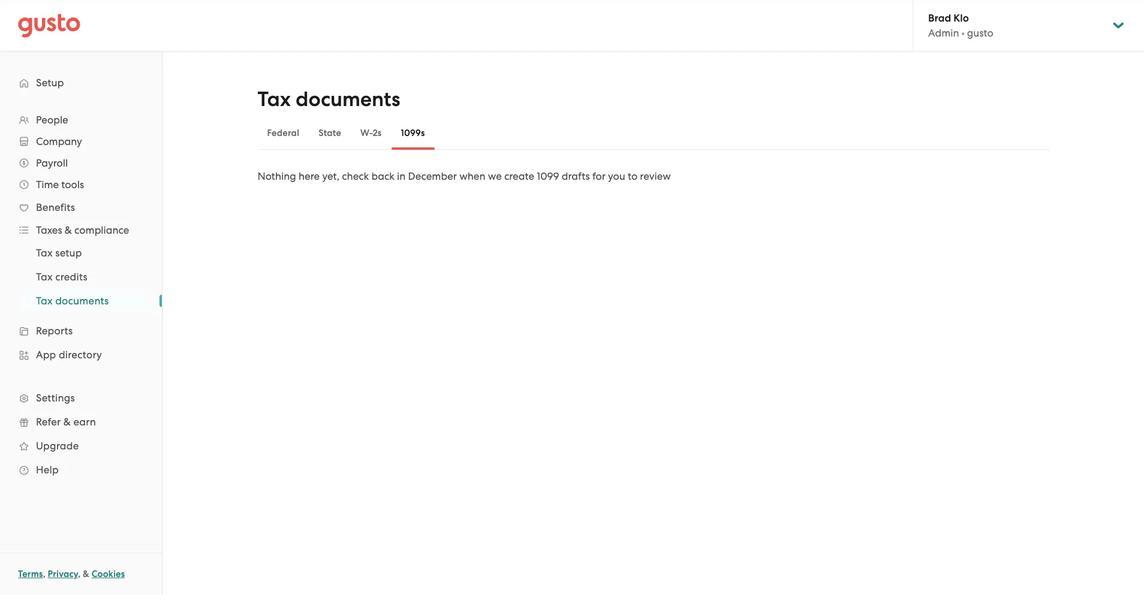 Task type: describe. For each thing, give the bounding box(es) containing it.
state
[[319, 128, 341, 139]]

tax documents inside list
[[36, 295, 109, 307]]

admin
[[928, 27, 959, 39]]

refer & earn link
[[12, 411, 150, 433]]

gusto navigation element
[[0, 52, 162, 501]]

app
[[36, 349, 56, 361]]

back
[[372, 170, 395, 182]]

list containing tax setup
[[0, 241, 162, 313]]

setup
[[55, 247, 82, 259]]

upgrade link
[[12, 435, 150, 457]]

nothing here yet, check back in december when we create 1099 drafts for you to review
[[258, 170, 671, 182]]

1099s button
[[391, 119, 435, 148]]

state button
[[309, 119, 351, 148]]

setup link
[[12, 72, 150, 94]]

tax for tax credits link
[[36, 271, 53, 283]]

1 , from the left
[[43, 569, 45, 580]]

benefits link
[[12, 197, 150, 218]]

tax for tax documents link
[[36, 295, 53, 307]]

w-2s
[[360, 128, 382, 139]]

& for compliance
[[65, 224, 72, 236]]

cookies button
[[92, 567, 125, 582]]

help link
[[12, 459, 150, 481]]

create
[[504, 170, 534, 182]]

federal button
[[258, 119, 309, 148]]

refer
[[36, 416, 61, 428]]

time tools button
[[12, 174, 150, 196]]

drafts
[[562, 170, 590, 182]]

time tools
[[36, 179, 84, 191]]

benefits
[[36, 202, 75, 214]]

settings
[[36, 392, 75, 404]]

brad klo admin • gusto
[[928, 12, 994, 39]]

terms , privacy , & cookies
[[18, 569, 125, 580]]

reports link
[[12, 320, 150, 342]]

tax setup
[[36, 247, 82, 259]]

taxes & compliance
[[36, 224, 129, 236]]

taxes
[[36, 224, 62, 236]]

privacy link
[[48, 569, 78, 580]]

company
[[36, 136, 82, 148]]

review
[[640, 170, 671, 182]]

privacy
[[48, 569, 78, 580]]

1099s
[[401, 128, 425, 139]]

time
[[36, 179, 59, 191]]

check
[[342, 170, 369, 182]]

cookies
[[92, 569, 125, 580]]

0 vertical spatial tax documents
[[258, 87, 400, 112]]

w-
[[360, 128, 373, 139]]

2 vertical spatial &
[[83, 569, 89, 580]]

earn
[[73, 416, 96, 428]]

we
[[488, 170, 502, 182]]

terms link
[[18, 569, 43, 580]]

app directory
[[36, 349, 102, 361]]

terms
[[18, 569, 43, 580]]

compliance
[[74, 224, 129, 236]]

setup
[[36, 77, 64, 89]]

tools
[[61, 179, 84, 191]]



Task type: locate. For each thing, give the bounding box(es) containing it.
,
[[43, 569, 45, 580], [78, 569, 81, 580]]

1 vertical spatial tax documents
[[36, 295, 109, 307]]

you
[[608, 170, 625, 182]]

, left cookies
[[78, 569, 81, 580]]

tax credits
[[36, 271, 87, 283]]

nothing
[[258, 170, 296, 182]]

tax forms tab list
[[258, 116, 1049, 150]]

list containing people
[[0, 109, 162, 482]]

•
[[962, 27, 965, 39]]

2 list from the top
[[0, 241, 162, 313]]

tax documents link
[[22, 290, 150, 312]]

0 horizontal spatial ,
[[43, 569, 45, 580]]

1099
[[537, 170, 559, 182]]

gusto
[[967, 27, 994, 39]]

list
[[0, 109, 162, 482], [0, 241, 162, 313]]

w-2s button
[[351, 119, 391, 148]]

0 horizontal spatial documents
[[55, 295, 109, 307]]

tax setup link
[[22, 242, 150, 264]]

1 horizontal spatial tax documents
[[258, 87, 400, 112]]

payroll button
[[12, 152, 150, 174]]

upgrade
[[36, 440, 79, 452]]

to
[[628, 170, 638, 182]]

december
[[408, 170, 457, 182]]

tax
[[258, 87, 291, 112], [36, 247, 53, 259], [36, 271, 53, 283], [36, 295, 53, 307]]

tax documents
[[258, 87, 400, 112], [36, 295, 109, 307]]

1 horizontal spatial documents
[[296, 87, 400, 112]]

company button
[[12, 131, 150, 152]]

documents
[[296, 87, 400, 112], [55, 295, 109, 307]]

0 vertical spatial documents
[[296, 87, 400, 112]]

brad
[[928, 12, 951, 25]]

people button
[[12, 109, 150, 131]]

here
[[299, 170, 320, 182]]

1 list from the top
[[0, 109, 162, 482]]

documents down tax credits link
[[55, 295, 109, 307]]

documents up state button
[[296, 87, 400, 112]]

& left cookies
[[83, 569, 89, 580]]

tax left 'credits'
[[36, 271, 53, 283]]

refer & earn
[[36, 416, 96, 428]]

1 vertical spatial documents
[[55, 295, 109, 307]]

tax down tax credits
[[36, 295, 53, 307]]

home image
[[18, 13, 80, 37]]

& left earn
[[63, 416, 71, 428]]

for
[[593, 170, 606, 182]]

federal
[[267, 128, 299, 139]]

0 vertical spatial &
[[65, 224, 72, 236]]

settings link
[[12, 387, 150, 409]]

directory
[[59, 349, 102, 361]]

credits
[[55, 271, 87, 283]]

documents inside list
[[55, 295, 109, 307]]

tax documents up state
[[258, 87, 400, 112]]

, left privacy
[[43, 569, 45, 580]]

taxes & compliance button
[[12, 220, 150, 241]]

tax down taxes
[[36, 247, 53, 259]]

in
[[397, 170, 406, 182]]

when
[[460, 170, 486, 182]]

tax up federal button
[[258, 87, 291, 112]]

tax documents down 'credits'
[[36, 295, 109, 307]]

tax for 'tax setup' link
[[36, 247, 53, 259]]

& for earn
[[63, 416, 71, 428]]

klo
[[954, 12, 969, 25]]

2 , from the left
[[78, 569, 81, 580]]

tax credits link
[[22, 266, 150, 288]]

people
[[36, 114, 68, 126]]

& right taxes
[[65, 224, 72, 236]]

help
[[36, 464, 59, 476]]

reports
[[36, 325, 73, 337]]

2s
[[373, 128, 382, 139]]

app directory link
[[12, 344, 150, 366]]

yet,
[[322, 170, 340, 182]]

1 horizontal spatial ,
[[78, 569, 81, 580]]

1 vertical spatial &
[[63, 416, 71, 428]]

& inside dropdown button
[[65, 224, 72, 236]]

0 horizontal spatial tax documents
[[36, 295, 109, 307]]

&
[[65, 224, 72, 236], [63, 416, 71, 428], [83, 569, 89, 580]]

payroll
[[36, 157, 68, 169]]



Task type: vqa. For each thing, say whether or not it's contained in the screenshot.
refer
yes



